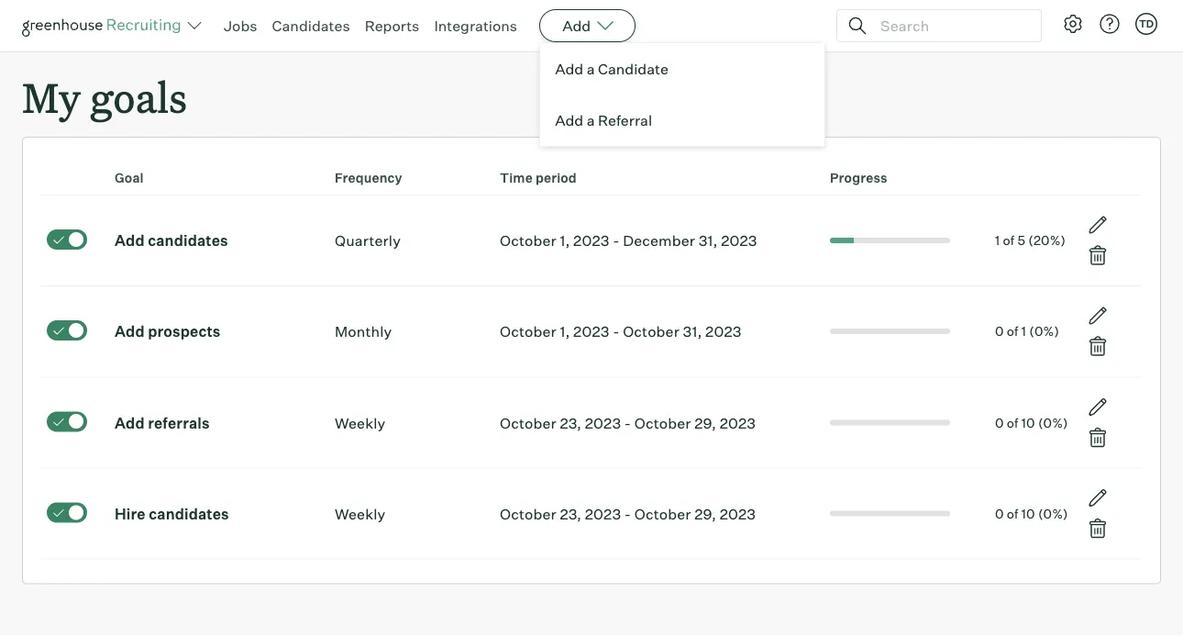 Task type: describe. For each thing, give the bounding box(es) containing it.
29, for hire candidates
[[695, 504, 717, 522]]

add a referral link
[[541, 95, 825, 146]]

weekly for referrals
[[335, 413, 386, 432]]

weekly for candidates
[[335, 504, 386, 522]]

candidate
[[598, 60, 669, 78]]

goal
[[115, 170, 144, 186]]

of for add prospects
[[1008, 323, 1019, 339]]

integrations
[[434, 17, 518, 35]]

time period
[[500, 170, 577, 186]]

(20%)
[[1029, 232, 1067, 248]]

- for add candidates
[[613, 231, 620, 250]]

referral
[[598, 111, 653, 129]]

1 of 5 (20%)
[[996, 232, 1067, 248]]

(0%) for add prospects
[[1030, 323, 1060, 339]]

monthly
[[335, 322, 392, 341]]

add for add referrals
[[115, 413, 145, 432]]

remove goal icon image for add prospects
[[1088, 335, 1110, 357]]

(0%) for add referrals
[[1039, 414, 1069, 430]]

add for add candidates
[[115, 231, 145, 250]]

prospects
[[148, 322, 221, 341]]

10 for add referrals
[[1022, 414, 1036, 430]]

0 of 1 (0%)
[[996, 323, 1060, 339]]

candidates for add candidates
[[148, 231, 228, 250]]

add a candidate link
[[541, 43, 825, 95]]

of for add referrals
[[1008, 414, 1019, 430]]

edit goal icon image for add referrals
[[1088, 396, 1110, 418]]

progress bar for add candidates
[[734, 238, 951, 243]]

reports
[[365, 17, 420, 35]]

10 for hire candidates
[[1022, 505, 1036, 521]]

add for add prospects
[[115, 322, 145, 341]]

a for candidate
[[587, 60, 595, 78]]

october 23, 2023 - october 29, 2023 for add referrals
[[500, 413, 756, 432]]

december
[[623, 231, 696, 250]]

october 1, 2023 - october 31, 2023
[[500, 322, 742, 341]]

0 for add prospects
[[996, 323, 1005, 339]]

jobs
[[224, 17, 257, 35]]

23, for referrals
[[560, 413, 582, 432]]

edit goal icon image for add candidates
[[1088, 214, 1110, 236]]

hire candidates
[[115, 504, 229, 522]]

0 of 10 (0%) for candidates
[[996, 505, 1069, 521]]

add for add a referral
[[555, 111, 584, 129]]

greenhouse recruiting image
[[22, 15, 187, 37]]

- for add prospects
[[613, 322, 620, 341]]

add candidates
[[115, 231, 228, 250]]

td
[[1140, 17, 1155, 30]]

october 23, 2023 - october 29, 2023 for hire candidates
[[500, 504, 756, 522]]

td button
[[1133, 9, 1162, 39]]

progress
[[831, 170, 888, 186]]

31, for december
[[699, 231, 718, 250]]

Search text field
[[876, 12, 1025, 39]]



Task type: locate. For each thing, give the bounding box(es) containing it.
0 horizontal spatial 1
[[996, 232, 1001, 248]]

integrations link
[[434, 17, 518, 35]]

2 vertical spatial (0%)
[[1039, 505, 1069, 521]]

31, for october
[[683, 322, 703, 341]]

add for add a candidate
[[555, 60, 584, 78]]

jobs link
[[224, 17, 257, 35]]

time
[[500, 170, 533, 186]]

0 vertical spatial 29,
[[695, 413, 717, 432]]

2 remove goal icon image from the top
[[1088, 335, 1110, 357]]

2 1, from the top
[[560, 322, 570, 341]]

1 horizontal spatial 1
[[1022, 323, 1027, 339]]

1 10 from the top
[[1022, 414, 1036, 430]]

0 for hire candidates
[[996, 505, 1005, 521]]

2 edit goal icon image from the top
[[1088, 305, 1110, 327]]

candidates for hire candidates
[[149, 504, 229, 522]]

remove goal icon image for add candidates
[[1088, 244, 1110, 266]]

- for add referrals
[[625, 413, 632, 432]]

1 vertical spatial candidates
[[149, 504, 229, 522]]

progress bar for hire candidates
[[831, 511, 951, 516]]

0
[[996, 323, 1005, 339], [996, 414, 1005, 430], [996, 505, 1005, 521]]

1 october 23, 2023 - october 29, 2023 from the top
[[500, 413, 756, 432]]

quarterly
[[335, 231, 401, 250]]

add left referral
[[555, 111, 584, 129]]

configure image
[[1063, 13, 1085, 35]]

remove goal icon image for hire candidates
[[1088, 517, 1110, 539]]

4 edit goal icon image from the top
[[1088, 487, 1110, 509]]

1 a from the top
[[587, 60, 595, 78]]

of for hire candidates
[[1008, 505, 1019, 521]]

add left prospects
[[115, 322, 145, 341]]

candidates right the hire
[[149, 504, 229, 522]]

2 10 from the top
[[1022, 505, 1036, 521]]

1 edit goal icon image from the top
[[1088, 214, 1110, 236]]

1 left 5
[[996, 232, 1001, 248]]

1 vertical spatial october 23, 2023 - october 29, 2023
[[500, 504, 756, 522]]

1 remove goal icon image from the top
[[1088, 244, 1110, 266]]

add referrals
[[115, 413, 210, 432]]

(0%) for hire candidates
[[1039, 505, 1069, 521]]

remove goal icon image
[[1088, 244, 1110, 266], [1088, 335, 1110, 357], [1088, 426, 1110, 448], [1088, 517, 1110, 539]]

10
[[1022, 414, 1036, 430], [1022, 505, 1036, 521]]

my
[[22, 70, 81, 124]]

1
[[996, 232, 1001, 248], [1022, 323, 1027, 339]]

1, for december
[[560, 231, 570, 250]]

1 weekly from the top
[[335, 413, 386, 432]]

frequency
[[335, 170, 403, 186]]

td button
[[1136, 13, 1158, 35]]

2 0 of 10 (0%) from the top
[[996, 505, 1069, 521]]

0 vertical spatial 0
[[996, 323, 1005, 339]]

add inside the add popup button
[[563, 17, 591, 35]]

0 of 10 (0%) for referrals
[[996, 414, 1069, 430]]

1 vertical spatial 10
[[1022, 505, 1036, 521]]

23,
[[560, 413, 582, 432], [560, 504, 582, 522]]

a
[[587, 60, 595, 78], [587, 111, 595, 129]]

0 vertical spatial 1,
[[560, 231, 570, 250]]

october 1, 2023 - december 31, 2023
[[500, 231, 758, 250]]

a for referral
[[587, 111, 595, 129]]

4 remove goal icon image from the top
[[1088, 517, 1110, 539]]

period
[[536, 170, 577, 186]]

a inside 'link'
[[587, 60, 595, 78]]

31,
[[699, 231, 718, 250], [683, 322, 703, 341]]

hire
[[115, 504, 146, 522]]

0 vertical spatial 10
[[1022, 414, 1036, 430]]

1 vertical spatial 29,
[[695, 504, 717, 522]]

of for add candidates
[[1004, 232, 1015, 248]]

1 vertical spatial 0 of 10 (0%)
[[996, 505, 1069, 521]]

0 of 10 (0%)
[[996, 414, 1069, 430], [996, 505, 1069, 521]]

candidates up prospects
[[148, 231, 228, 250]]

my goals
[[22, 70, 187, 124]]

23, for candidates
[[560, 504, 582, 522]]

add
[[563, 17, 591, 35], [555, 60, 584, 78], [555, 111, 584, 129], [115, 231, 145, 250], [115, 322, 145, 341], [115, 413, 145, 432]]

2 29, from the top
[[695, 504, 717, 522]]

add for add
[[563, 17, 591, 35]]

2 vertical spatial 0
[[996, 505, 1005, 521]]

0 for add referrals
[[996, 414, 1005, 430]]

None checkbox
[[47, 230, 87, 250], [47, 411, 87, 432], [47, 230, 87, 250], [47, 411, 87, 432]]

add a candidate
[[555, 60, 669, 78]]

add inside add a candidate 'link'
[[555, 60, 584, 78]]

candidates link
[[272, 17, 350, 35]]

progress bar for add referrals
[[831, 420, 951, 425]]

october 23, 2023 - october 29, 2023
[[500, 413, 756, 432], [500, 504, 756, 522]]

candidates
[[272, 17, 350, 35]]

2 october 23, 2023 - october 29, 2023 from the top
[[500, 504, 756, 522]]

referrals
[[148, 413, 210, 432]]

edit goal icon image for add prospects
[[1088, 305, 1110, 327]]

29, for add referrals
[[695, 413, 717, 432]]

1 vertical spatial a
[[587, 111, 595, 129]]

progress bar
[[734, 238, 951, 243], [831, 329, 951, 334], [831, 420, 951, 425], [831, 511, 951, 516]]

0 vertical spatial 23,
[[560, 413, 582, 432]]

weekly
[[335, 413, 386, 432], [335, 504, 386, 522]]

2 weekly from the top
[[335, 504, 386, 522]]

2023
[[574, 231, 610, 250], [722, 231, 758, 250], [574, 322, 610, 341], [706, 322, 742, 341], [585, 413, 622, 432], [720, 413, 756, 432], [585, 504, 622, 522], [720, 504, 756, 522]]

5
[[1018, 232, 1026, 248]]

1 vertical spatial 31,
[[683, 322, 703, 341]]

2 23, from the top
[[560, 504, 582, 522]]

1,
[[560, 231, 570, 250], [560, 322, 570, 341]]

2 0 from the top
[[996, 414, 1005, 430]]

1 down 5
[[1022, 323, 1027, 339]]

0 vertical spatial a
[[587, 60, 595, 78]]

1 23, from the top
[[560, 413, 582, 432]]

3 remove goal icon image from the top
[[1088, 426, 1110, 448]]

0 vertical spatial october 23, 2023 - october 29, 2023
[[500, 413, 756, 432]]

1 vertical spatial weekly
[[335, 504, 386, 522]]

- for hire candidates
[[625, 504, 632, 522]]

3 edit goal icon image from the top
[[1088, 396, 1110, 418]]

1 29, from the top
[[695, 413, 717, 432]]

edit goal icon image for hire candidates
[[1088, 487, 1110, 509]]

1 vertical spatial (0%)
[[1039, 414, 1069, 430]]

progress bar for add prospects
[[831, 329, 951, 334]]

1 vertical spatial 23,
[[560, 504, 582, 522]]

(0%)
[[1030, 323, 1060, 339], [1039, 414, 1069, 430], [1039, 505, 1069, 521]]

0 vertical spatial weekly
[[335, 413, 386, 432]]

edit goal icon image
[[1088, 214, 1110, 236], [1088, 305, 1110, 327], [1088, 396, 1110, 418], [1088, 487, 1110, 509]]

1 vertical spatial 0
[[996, 414, 1005, 430]]

0 vertical spatial (0%)
[[1030, 323, 1060, 339]]

reports link
[[365, 17, 420, 35]]

0 vertical spatial 1
[[996, 232, 1001, 248]]

goals
[[90, 70, 187, 124]]

add prospects
[[115, 322, 221, 341]]

-
[[613, 231, 620, 250], [613, 322, 620, 341], [625, 413, 632, 432], [625, 504, 632, 522]]

add button
[[540, 9, 636, 42]]

1, for october
[[560, 322, 570, 341]]

1 1, from the top
[[560, 231, 570, 250]]

1 vertical spatial 1
[[1022, 323, 1027, 339]]

add up add a candidate
[[563, 17, 591, 35]]

29,
[[695, 413, 717, 432], [695, 504, 717, 522]]

add left referrals
[[115, 413, 145, 432]]

remove goal icon image for add referrals
[[1088, 426, 1110, 448]]

a left referral
[[587, 111, 595, 129]]

1 0 of 10 (0%) from the top
[[996, 414, 1069, 430]]

2 a from the top
[[587, 111, 595, 129]]

0 vertical spatial 0 of 10 (0%)
[[996, 414, 1069, 430]]

candidates
[[148, 231, 228, 250], [149, 504, 229, 522]]

add a referral
[[555, 111, 653, 129]]

td menu
[[540, 42, 826, 147]]

add down the goal on the top
[[115, 231, 145, 250]]

1 vertical spatial 1,
[[560, 322, 570, 341]]

a left candidate at the right of page
[[587, 60, 595, 78]]

add down the add popup button
[[555, 60, 584, 78]]

None checkbox
[[47, 321, 87, 341], [47, 502, 87, 522], [47, 321, 87, 341], [47, 502, 87, 522]]

0 vertical spatial candidates
[[148, 231, 228, 250]]

add inside add a referral link
[[555, 111, 584, 129]]

0 vertical spatial 31,
[[699, 231, 718, 250]]

october
[[500, 231, 557, 250], [500, 322, 557, 341], [623, 322, 680, 341], [500, 413, 557, 432], [635, 413, 692, 432], [500, 504, 557, 522], [635, 504, 692, 522]]

1 0 from the top
[[996, 323, 1005, 339]]

3 0 from the top
[[996, 505, 1005, 521]]

of
[[1004, 232, 1015, 248], [1008, 323, 1019, 339], [1008, 414, 1019, 430], [1008, 505, 1019, 521]]



Task type: vqa. For each thing, say whether or not it's contained in the screenshot.
Job Dashboard on the top of the page
no



